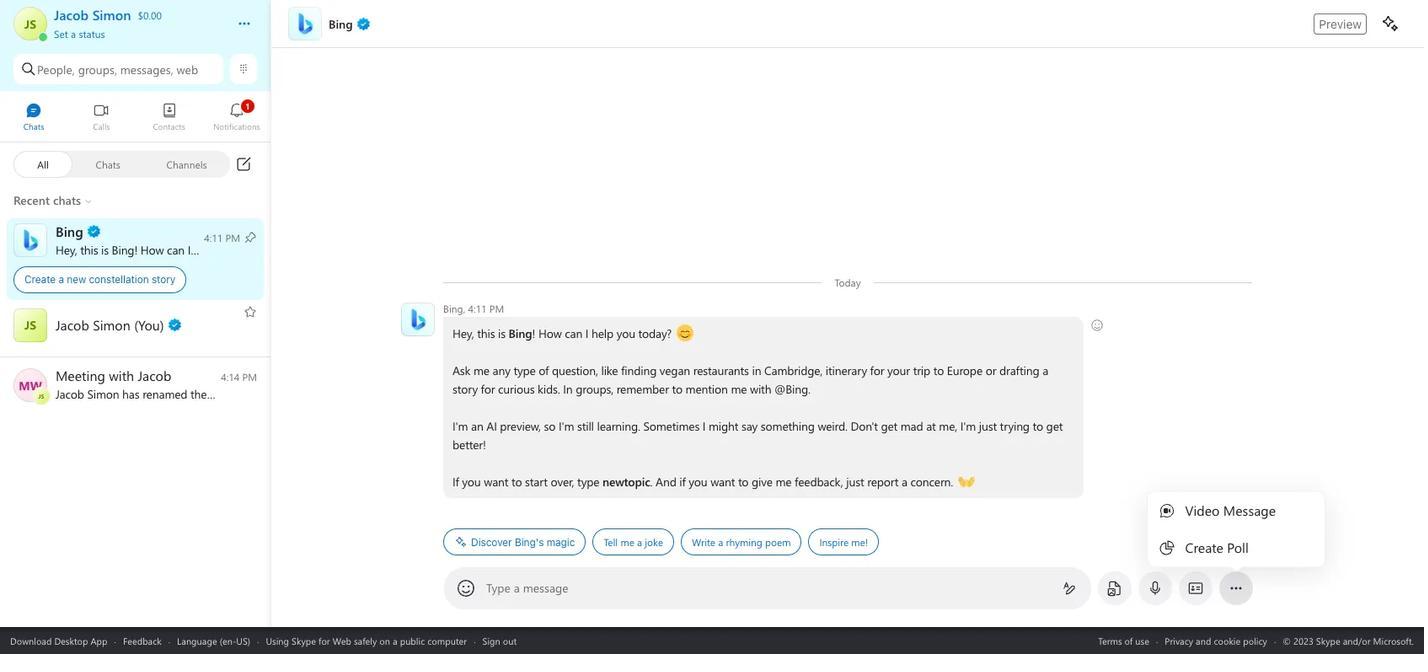 Task type: locate. For each thing, give the bounding box(es) containing it.
type up curious on the left of the page
[[514, 362, 536, 378]]

message
[[523, 580, 569, 596]]

a inside "button"
[[718, 535, 724, 549]]

using skype for web safely on a public computer link
[[266, 634, 467, 647]]

can up question,
[[565, 325, 583, 341]]

just left trying
[[979, 418, 997, 434]]

for left web on the left of the page
[[319, 634, 330, 647]]

better!
[[453, 437, 486, 453]]

remember
[[617, 381, 669, 397]]

1 vertical spatial how
[[539, 325, 562, 341]]

privacy
[[1165, 634, 1194, 647]]

0 horizontal spatial is
[[101, 242, 109, 258]]

2 horizontal spatial i'm
[[961, 418, 976, 434]]

want inside ask me any type of question, like finding vegan restaurants in cambridge, itinerary for your trip to europe or drafting a story for curious kids. in groups, remember to mention me with @bing. i'm an ai preview, so i'm still learning. sometimes i might say something weird. don't get mad at me, i'm just trying to get better! if you want to start over, type
[[484, 474, 509, 490]]

a right drafting
[[1043, 362, 1049, 378]]

a
[[71, 27, 76, 40], [58, 273, 64, 286], [1043, 362, 1049, 378], [902, 474, 908, 490], [637, 535, 642, 549], [718, 535, 724, 549], [514, 580, 520, 596], [393, 634, 398, 647]]

1 vertical spatial story
[[453, 381, 478, 397]]

2 vertical spatial i
[[703, 418, 706, 434]]

1 vertical spatial for
[[481, 381, 495, 397]]

is up create a new constellation story
[[101, 242, 109, 258]]

@bing.
[[775, 381, 811, 397]]

new
[[67, 273, 86, 286]]

1 horizontal spatial groups,
[[576, 381, 614, 397]]

feedback
[[123, 634, 162, 647]]

1 horizontal spatial hey,
[[453, 325, 474, 341]]

0 horizontal spatial of
[[539, 362, 549, 378]]

0 horizontal spatial how
[[141, 242, 164, 258]]

out
[[503, 634, 517, 647]]

this up create a new constellation story
[[80, 242, 98, 258]]

preview
[[1320, 16, 1362, 31]]

type a message
[[486, 580, 569, 596]]

0 horizontal spatial type
[[514, 362, 536, 378]]

! up the constellation
[[134, 242, 138, 258]]

1 horizontal spatial i'm
[[559, 418, 574, 434]]

groups, down status
[[78, 61, 117, 77]]

using
[[266, 634, 289, 647]]

1 horizontal spatial just
[[979, 418, 997, 434]]

newtopic . and if you want to give me feedback, just report a concern.
[[603, 474, 957, 490]]

vegan
[[660, 362, 690, 378]]

just inside ask me any type of question, like finding vegan restaurants in cambridge, itinerary for your trip to europe or drafting a story for curious kids. in groups, remember to mention me with @bing. i'm an ai preview, so i'm still learning. sometimes i might say something weird. don't get mad at me, i'm just trying to get better! if you want to start over, type
[[979, 418, 997, 434]]

i'm left an
[[453, 418, 468, 434]]

tell me a joke
[[604, 535, 663, 549]]

story inside ask me any type of question, like finding vegan restaurants in cambridge, itinerary for your trip to europe or drafting a story for curious kids. in groups, remember to mention me with @bing. i'm an ai preview, so i'm still learning. sometimes i might say something weird. don't get mad at me, i'm just trying to get better! if you want to start over, type
[[453, 381, 478, 397]]

hey, this is bing ! how can i help you today?
[[56, 242, 277, 258], [453, 325, 675, 341]]

1 horizontal spatial get
[[1047, 418, 1063, 434]]

hey, up new on the left top of the page
[[56, 242, 77, 258]]

inspire me! button
[[809, 529, 879, 556]]

hey, this is bing ! how can i help you today? up question,
[[453, 325, 675, 341]]

of
[[539, 362, 549, 378], [1125, 634, 1133, 647]]

! up curious on the left of the page
[[532, 325, 536, 341]]

tab list
[[0, 95, 271, 142]]

me,
[[939, 418, 958, 434]]

1 vertical spatial this
[[477, 325, 495, 341]]

just
[[979, 418, 997, 434], [847, 474, 865, 490]]

0 horizontal spatial just
[[847, 474, 865, 490]]

1 horizontal spatial want
[[711, 474, 735, 490]]

how
[[141, 242, 164, 258], [539, 325, 562, 341]]

use
[[1136, 634, 1150, 647]]

can up create a new constellation story
[[167, 242, 185, 258]]

1 vertical spatial today?
[[639, 325, 672, 341]]

type
[[514, 362, 536, 378], [578, 474, 600, 490]]

0 vertical spatial can
[[167, 242, 185, 258]]

want
[[484, 474, 509, 490], [711, 474, 735, 490]]

(smileeyes)
[[677, 325, 732, 341]]

you
[[219, 242, 238, 258], [617, 325, 636, 341], [462, 474, 481, 490], [689, 474, 708, 490]]

discover bing's magic
[[471, 536, 575, 548]]

want left give
[[711, 474, 735, 490]]

how up the constellation
[[141, 242, 164, 258]]

0 horizontal spatial help
[[194, 242, 216, 258]]

pm
[[490, 302, 504, 315]]

web
[[333, 634, 351, 647]]

get
[[881, 418, 898, 434], [1047, 418, 1063, 434]]

this
[[80, 242, 98, 258], [477, 325, 495, 341]]

story
[[152, 273, 176, 286], [453, 381, 478, 397]]

language (en-us)
[[177, 634, 250, 647]]

of up kids.
[[539, 362, 549, 378]]

0 horizontal spatial !
[[134, 242, 138, 258]]

with
[[750, 381, 772, 397]]

web
[[177, 61, 198, 77]]

app
[[91, 634, 107, 647]]

a left joke
[[637, 535, 642, 549]]

0 horizontal spatial story
[[152, 273, 176, 286]]

hey, down bing,
[[453, 325, 474, 341]]

0 horizontal spatial i
[[188, 242, 191, 258]]

set
[[54, 27, 68, 40]]

bing up the constellation
[[112, 242, 134, 258]]

me right tell
[[621, 535, 635, 549]]

a left new on the left top of the page
[[58, 273, 64, 286]]

kids.
[[538, 381, 560, 397]]

europe
[[947, 362, 983, 378]]

preview,
[[500, 418, 541, 434]]

how up question,
[[539, 325, 562, 341]]

0 horizontal spatial want
[[484, 474, 509, 490]]

0 horizontal spatial bing
[[112, 242, 134, 258]]

just left report
[[847, 474, 865, 490]]

1 horizontal spatial i
[[586, 325, 589, 341]]

1 vertical spatial !
[[532, 325, 536, 341]]

0 vertical spatial hey, this is bing ! how can i help you today?
[[56, 242, 277, 258]]

create a new constellation story
[[24, 273, 176, 286]]

all
[[37, 157, 49, 171]]

mad
[[901, 418, 924, 434]]

question,
[[552, 362, 598, 378]]

a inside ask me any type of question, like finding vegan restaurants in cambridge, itinerary for your trip to europe or drafting a story for curious kids. in groups, remember to mention me with @bing. i'm an ai preview, so i'm still learning. sometimes i might say something weird. don't get mad at me, i'm just trying to get better! if you want to start over, type
[[1043, 362, 1049, 378]]

want left start
[[484, 474, 509, 490]]

2 horizontal spatial i
[[703, 418, 706, 434]]

0 vertical spatial is
[[101, 242, 109, 258]]

.
[[650, 474, 653, 490]]

i
[[188, 242, 191, 258], [586, 325, 589, 341], [703, 418, 706, 434]]

restaurants
[[693, 362, 749, 378]]

0 horizontal spatial get
[[881, 418, 898, 434]]

1 vertical spatial help
[[592, 325, 614, 341]]

1 vertical spatial hey, this is bing ! how can i help you today?
[[453, 325, 675, 341]]

1 vertical spatial groups,
[[576, 381, 614, 397]]

i'm
[[453, 418, 468, 434], [559, 418, 574, 434], [961, 418, 976, 434]]

get left mad
[[881, 418, 898, 434]]

1 horizontal spatial for
[[481, 381, 495, 397]]

0 vertical spatial this
[[80, 242, 98, 258]]

1 vertical spatial just
[[847, 474, 865, 490]]

this down the 4:11
[[477, 325, 495, 341]]

to right "trip"
[[934, 362, 944, 378]]

you inside ask me any type of question, like finding vegan restaurants in cambridge, itinerary for your trip to europe or drafting a story for curious kids. in groups, remember to mention me with @bing. i'm an ai preview, so i'm still learning. sometimes i might say something weird. don't get mad at me, i'm just trying to get better! if you want to start over, type
[[462, 474, 481, 490]]

your
[[888, 362, 910, 378]]

me left with
[[731, 381, 747, 397]]

0 horizontal spatial can
[[167, 242, 185, 258]]

0 vertical spatial hey,
[[56, 242, 77, 258]]

sign out link
[[483, 634, 517, 647]]

1 want from the left
[[484, 474, 509, 490]]

to left start
[[512, 474, 522, 490]]

0 vertical spatial how
[[141, 242, 164, 258]]

hey, this is bing ! how can i help you today? up the constellation
[[56, 242, 277, 258]]

1 horizontal spatial story
[[453, 381, 478, 397]]

a right write
[[718, 535, 724, 549]]

2 vertical spatial for
[[319, 634, 330, 647]]

1 horizontal spatial is
[[498, 325, 506, 341]]

story right the constellation
[[152, 273, 176, 286]]

0 horizontal spatial groups,
[[78, 61, 117, 77]]

for left your at the right
[[870, 362, 885, 378]]

1 horizontal spatial !
[[532, 325, 536, 341]]

0 horizontal spatial today?
[[241, 242, 274, 258]]

1 horizontal spatial of
[[1125, 634, 1133, 647]]

1 get from the left
[[881, 418, 898, 434]]

create
[[24, 273, 56, 286]]

curious
[[498, 381, 535, 397]]

bing up any
[[509, 325, 532, 341]]

i'm right me,
[[961, 418, 976, 434]]

2 get from the left
[[1047, 418, 1063, 434]]

a right 'set'
[[71, 27, 76, 40]]

1 vertical spatial bing
[[509, 325, 532, 341]]

for down any
[[481, 381, 495, 397]]

ask me any type of question, like finding vegan restaurants in cambridge, itinerary for your trip to europe or drafting a story for curious kids. in groups, remember to mention me with @bing. i'm an ai preview, so i'm still learning. sometimes i might say something weird. don't get mad at me, i'm just trying to get better! if you want to start over, type
[[453, 362, 1066, 490]]

i'm right the so
[[559, 418, 574, 434]]

1 horizontal spatial today?
[[639, 325, 672, 341]]

0 vertical spatial just
[[979, 418, 997, 434]]

type right 'over,'
[[578, 474, 600, 490]]

get right trying
[[1047, 418, 1063, 434]]

0 horizontal spatial i'm
[[453, 418, 468, 434]]

1 i'm from the left
[[453, 418, 468, 434]]

!
[[134, 242, 138, 258], [532, 325, 536, 341]]

magic
[[547, 536, 575, 548]]

cookie
[[1214, 634, 1241, 647]]

of left use
[[1125, 634, 1133, 647]]

can
[[167, 242, 185, 258], [565, 325, 583, 341]]

is down pm
[[498, 325, 506, 341]]

1 horizontal spatial this
[[477, 325, 495, 341]]

0 vertical spatial groups,
[[78, 61, 117, 77]]

a right on
[[393, 634, 398, 647]]

groups, down like
[[576, 381, 614, 397]]

in
[[563, 381, 573, 397]]

1 vertical spatial type
[[578, 474, 600, 490]]

groups, inside button
[[78, 61, 117, 77]]

story down the ask
[[453, 381, 478, 397]]

0 vertical spatial of
[[539, 362, 549, 378]]

me
[[474, 362, 490, 378], [731, 381, 747, 397], [776, 474, 792, 490], [621, 535, 635, 549]]

public
[[400, 634, 425, 647]]

sign out
[[483, 634, 517, 647]]

to right trying
[[1033, 418, 1044, 434]]

0 vertical spatial for
[[870, 362, 885, 378]]

0 vertical spatial help
[[194, 242, 216, 258]]

1 horizontal spatial can
[[565, 325, 583, 341]]

0 horizontal spatial this
[[80, 242, 98, 258]]



Task type: describe. For each thing, give the bounding box(es) containing it.
tell
[[604, 535, 618, 549]]

0 horizontal spatial hey,
[[56, 242, 77, 258]]

1 vertical spatial i
[[586, 325, 589, 341]]

poem
[[765, 535, 791, 549]]

0 vertical spatial story
[[152, 273, 176, 286]]

me inside button
[[621, 535, 635, 549]]

of inside ask me any type of question, like finding vegan restaurants in cambridge, itinerary for your trip to europe or drafting a story for curious kids. in groups, remember to mention me with @bing. i'm an ai preview, so i'm still learning. sometimes i might say something weird. don't get mad at me, i'm just trying to get better! if you want to start over, type
[[539, 362, 549, 378]]

1 vertical spatial can
[[565, 325, 583, 341]]

at
[[927, 418, 936, 434]]

give
[[752, 474, 773, 490]]

sometimes
[[644, 418, 700, 434]]

something
[[761, 418, 815, 434]]

policy
[[1244, 634, 1268, 647]]

groups, inside ask me any type of question, like finding vegan restaurants in cambridge, itinerary for your trip to europe or drafting a story for curious kids. in groups, remember to mention me with @bing. i'm an ai preview, so i'm still learning. sometimes i might say something weird. don't get mad at me, i'm just trying to get better! if you want to start over, type
[[576, 381, 614, 397]]

a right report
[[902, 474, 908, 490]]

0 vertical spatial i
[[188, 242, 191, 258]]

report
[[868, 474, 899, 490]]

status
[[79, 27, 105, 40]]

1 horizontal spatial bing
[[509, 325, 532, 341]]

(en-
[[220, 634, 236, 647]]

me left any
[[474, 362, 490, 378]]

learning.
[[597, 418, 641, 434]]

might
[[709, 418, 739, 434]]

0 vertical spatial !
[[134, 242, 138, 258]]

0 vertical spatial today?
[[241, 242, 274, 258]]

Type a message text field
[[487, 580, 1050, 598]]

people, groups, messages, web
[[37, 61, 198, 77]]

bing's
[[515, 536, 544, 548]]

write a rhyming poem button
[[681, 529, 802, 556]]

1 vertical spatial hey,
[[453, 325, 474, 341]]

write
[[692, 535, 716, 549]]

tell me a joke button
[[593, 529, 674, 556]]

if
[[453, 474, 459, 490]]

1 horizontal spatial hey, this is bing ! how can i help you today?
[[453, 325, 675, 341]]

say
[[742, 418, 758, 434]]

download desktop app
[[10, 634, 107, 647]]

1 vertical spatial is
[[498, 325, 506, 341]]

me right give
[[776, 474, 792, 490]]

discover
[[471, 536, 512, 548]]

4:11
[[468, 302, 487, 315]]

set a status
[[54, 27, 105, 40]]

cambridge,
[[765, 362, 823, 378]]

inspire me!
[[820, 535, 868, 549]]

safely
[[354, 634, 377, 647]]

still
[[577, 418, 594, 434]]

an
[[471, 418, 484, 434]]

privacy and cookie policy
[[1165, 634, 1268, 647]]

set a status button
[[54, 24, 221, 40]]

1 horizontal spatial how
[[539, 325, 562, 341]]

us)
[[236, 634, 250, 647]]

drafting
[[1000, 362, 1040, 378]]

itinerary
[[826, 362, 867, 378]]

trip
[[913, 362, 931, 378]]

2 horizontal spatial for
[[870, 362, 885, 378]]

terms
[[1099, 634, 1123, 647]]

write a rhyming poem
[[692, 535, 791, 549]]

terms of use
[[1099, 634, 1150, 647]]

3 i'm from the left
[[961, 418, 976, 434]]

inspire
[[820, 535, 849, 549]]

concern.
[[911, 474, 954, 490]]

like
[[601, 362, 618, 378]]

people,
[[37, 61, 75, 77]]

(openhands)
[[958, 473, 1022, 489]]

me!
[[852, 535, 868, 549]]

a right the type
[[514, 580, 520, 596]]

i inside ask me any type of question, like finding vegan restaurants in cambridge, itinerary for your trip to europe or drafting a story for curious kids. in groups, remember to mention me with @bing. i'm an ai preview, so i'm still learning. sometimes i might say something weird. don't get mad at me, i'm just trying to get better! if you want to start over, type
[[703, 418, 706, 434]]

finding
[[621, 362, 657, 378]]

joke
[[645, 535, 663, 549]]

0 vertical spatial bing
[[112, 242, 134, 258]]

channels
[[167, 157, 207, 171]]

0 horizontal spatial for
[[319, 634, 330, 647]]

ask
[[453, 362, 471, 378]]

desktop
[[54, 634, 88, 647]]

to left give
[[738, 474, 749, 490]]

feedback link
[[123, 634, 162, 647]]

1 horizontal spatial help
[[592, 325, 614, 341]]

in
[[752, 362, 762, 378]]

1 horizontal spatial type
[[578, 474, 600, 490]]

skype
[[292, 634, 316, 647]]

newtopic
[[603, 474, 650, 490]]

trying
[[1000, 418, 1030, 434]]

ai
[[487, 418, 497, 434]]

bing,
[[443, 302, 466, 315]]

0 vertical spatial type
[[514, 362, 536, 378]]

2 want from the left
[[711, 474, 735, 490]]

1 vertical spatial of
[[1125, 634, 1133, 647]]

and
[[656, 474, 677, 490]]

bing, 4:11 pm
[[443, 302, 504, 315]]

over,
[[551, 474, 574, 490]]

chats
[[96, 157, 120, 171]]

so
[[544, 418, 556, 434]]

type
[[486, 580, 511, 596]]

mention
[[686, 381, 728, 397]]

0 horizontal spatial hey, this is bing ! how can i help you today?
[[56, 242, 277, 258]]

feedback,
[[795, 474, 844, 490]]

on
[[380, 634, 390, 647]]

don't
[[851, 418, 878, 434]]

2 i'm from the left
[[559, 418, 574, 434]]

or
[[986, 362, 997, 378]]

to down vegan
[[672, 381, 683, 397]]

language (en-us) link
[[177, 634, 250, 647]]

rhyming
[[726, 535, 763, 549]]

privacy and cookie policy link
[[1165, 634, 1268, 647]]

messages,
[[120, 61, 173, 77]]

start
[[525, 474, 548, 490]]



Task type: vqa. For each thing, say whether or not it's contained in the screenshot.
Bing, 1:52 PM
no



